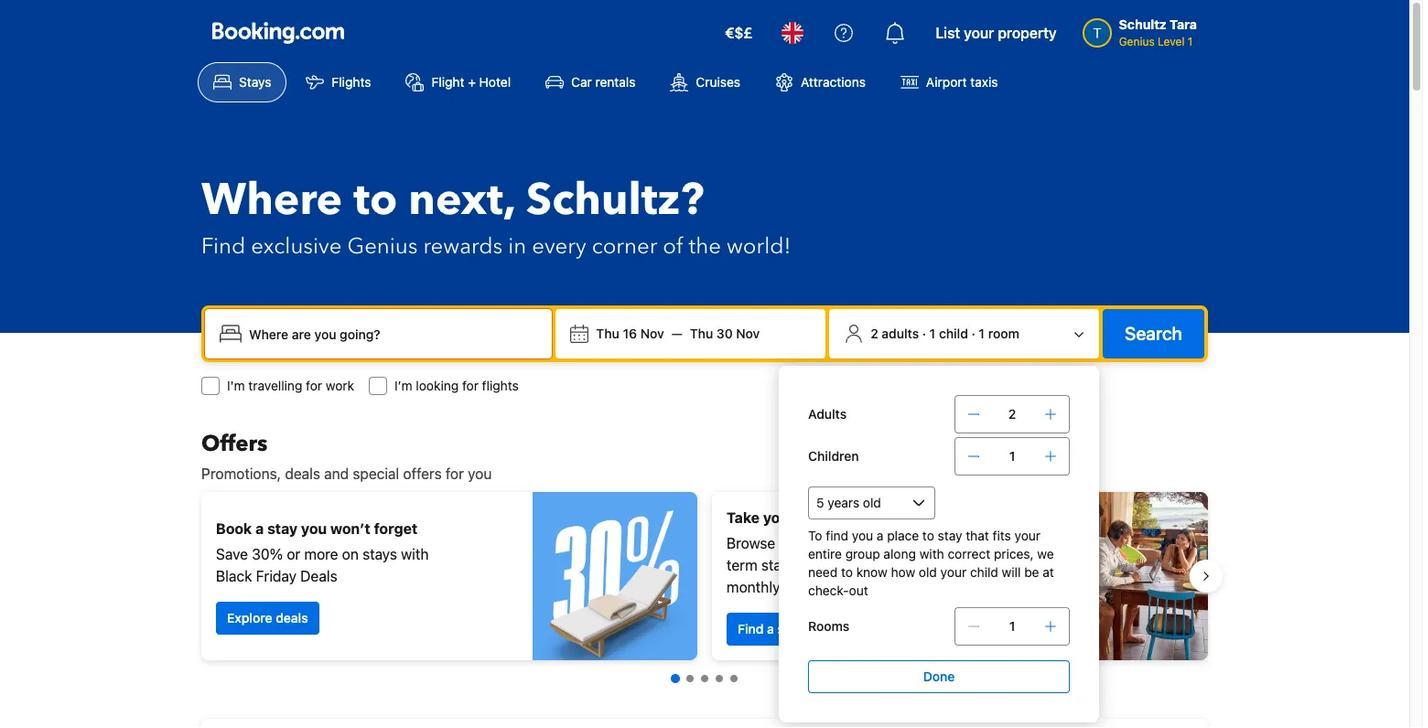 Task type: describe. For each thing, give the bounding box(es) containing it.
property
[[998, 25, 1057, 41]]

take your longest holiday yet image
[[1043, 492, 1208, 661]]

that
[[966, 528, 989, 544]]

you inside to find you a place to stay that fits your entire group along with correct prices, we need to know how old your child will be at check-out
[[852, 528, 873, 544]]

taxis
[[970, 74, 998, 90]]

every
[[532, 232, 586, 262]]

where
[[201, 170, 342, 231]]

2 adults · 1 child · 1 room
[[871, 326, 1019, 341]]

progress bar inside offers main content
[[671, 675, 738, 684]]

rewards
[[423, 232, 503, 262]]

stay inside to find you a place to stay that fits your entire group along with correct prices, we need to know how old your child will be at check-out
[[938, 528, 962, 544]]

flights
[[482, 378, 519, 394]]

list your property
[[936, 25, 1057, 41]]

long-
[[907, 535, 942, 552]]

and
[[324, 466, 349, 482]]

+
[[468, 74, 476, 90]]

tara
[[1170, 16, 1197, 32]]

hotel
[[479, 74, 511, 90]]

you inside "offers promotions, deals and special offers for you"
[[468, 466, 492, 482]]

world!
[[727, 232, 791, 262]]

the
[[689, 232, 721, 262]]

you inside book a stay you won't forget save 30% or more on stays with black friday deals
[[301, 521, 327, 537]]

—
[[672, 326, 683, 341]]

we
[[1037, 546, 1054, 562]]

monthly
[[727, 579, 780, 596]]

more
[[304, 546, 338, 563]]

stays link
[[198, 62, 287, 103]]

your account menu schultz tara genius level 1 element
[[1082, 8, 1204, 50]]

special
[[353, 466, 399, 482]]

check-
[[808, 583, 849, 599]]

stay for book a stay you won't forget save 30% or more on stays with black friday deals
[[267, 521, 298, 537]]

book a stay you won't forget save 30% or more on stays with black friday deals
[[216, 521, 429, 585]]

rooms
[[808, 619, 850, 634]]

30%
[[252, 546, 283, 563]]

1 vertical spatial to
[[922, 528, 934, 544]]

work
[[326, 378, 354, 394]]

rentals
[[595, 74, 636, 90]]

at inside to find you a place to stay that fits your entire group along with correct prices, we need to know how old your child will be at check-out
[[1043, 565, 1054, 580]]

longest
[[799, 510, 852, 526]]

2 adults · 1 child · 1 room button
[[837, 317, 1092, 351]]

search for black friday deals on stays image
[[533, 492, 697, 661]]

2 · from the left
[[972, 326, 975, 341]]

travelling
[[248, 378, 302, 394]]

level
[[1158, 35, 1185, 49]]

holiday
[[855, 510, 907, 526]]

child inside to find you a place to stay that fits your entire group along with correct prices, we need to know how old your child will be at check-out
[[970, 565, 998, 580]]

1 · from the left
[[922, 326, 926, 341]]

a for book a stay you won't forget save 30% or more on stays with black friday deals
[[255, 521, 264, 537]]

flights
[[332, 74, 371, 90]]

book
[[216, 521, 252, 537]]

forget
[[374, 521, 418, 537]]

airport taxis link
[[885, 62, 1014, 103]]

browse
[[727, 535, 775, 552]]

offers
[[403, 466, 442, 482]]

flight
[[431, 74, 464, 90]]

genius inside the "schultz tara genius level 1"
[[1119, 35, 1155, 49]]

schultz tara genius level 1
[[1119, 16, 1197, 49]]

1 thu from the left
[[596, 326, 619, 341]]

2 thu from the left
[[690, 326, 713, 341]]

booking.com image
[[212, 22, 344, 44]]

schultz?
[[526, 170, 704, 231]]

room
[[988, 326, 1019, 341]]

search button
[[1103, 309, 1204, 359]]

2 for 2
[[1008, 406, 1016, 422]]

deals
[[300, 568, 337, 585]]

explore deals
[[227, 610, 308, 626]]

deals inside explore deals link
[[276, 610, 308, 626]]

€$£ button
[[714, 11, 764, 55]]

2 for 2 adults · 1 child · 1 room
[[871, 326, 878, 341]]

be
[[1024, 565, 1039, 580]]

your inside "take your longest holiday yet browse properties offering long- term stays, many at reduced monthly rates."
[[763, 510, 795, 526]]

your up prices,
[[1015, 528, 1041, 544]]

in
[[508, 232, 526, 262]]

a for find a stay
[[767, 621, 774, 637]]

flight + hotel
[[431, 74, 511, 90]]

at inside "take your longest holiday yet browse properties offering long- term stays, many at reduced monthly rates."
[[844, 557, 857, 574]]

won't
[[330, 521, 370, 537]]

i'm looking for flights
[[394, 378, 519, 394]]

offers main content
[[187, 429, 1223, 728]]

find inside region
[[738, 621, 764, 637]]

to
[[808, 528, 822, 544]]

€$£
[[725, 25, 753, 41]]

to inside where to next, schultz? find exclusive genius rewards in every corner of the world!
[[353, 170, 398, 231]]

explore deals link
[[216, 602, 319, 635]]

car rentals
[[571, 74, 636, 90]]

flight + hotel link
[[390, 62, 526, 103]]

2 vertical spatial to
[[841, 565, 853, 580]]

reduced
[[860, 557, 915, 574]]

will
[[1002, 565, 1021, 580]]

with inside book a stay you won't forget save 30% or more on stays with black friday deals
[[401, 546, 429, 563]]

group
[[845, 546, 880, 562]]

your right list
[[964, 25, 994, 41]]

a inside to find you a place to stay that fits your entire group along with correct prices, we need to know how old your child will be at check-out
[[877, 528, 884, 544]]

exclusive
[[251, 232, 342, 262]]

i'm travelling for work
[[227, 378, 354, 394]]

schultz
[[1119, 16, 1167, 32]]



Task type: vqa. For each thing, say whether or not it's contained in the screenshot.
Paris the map
no



Task type: locate. For each thing, give the bounding box(es) containing it.
nov
[[640, 326, 664, 341], [736, 326, 760, 341]]

nov right 16
[[640, 326, 664, 341]]

many
[[804, 557, 840, 574]]

find down monthly
[[738, 621, 764, 637]]

offers
[[201, 429, 268, 459]]

region
[[187, 485, 1223, 668]]

0 vertical spatial 2
[[871, 326, 878, 341]]

·
[[922, 326, 926, 341], [972, 326, 975, 341]]

list
[[936, 25, 960, 41]]

properties
[[779, 535, 847, 552]]

or
[[287, 546, 300, 563]]

stays
[[362, 546, 397, 563]]

0 vertical spatial child
[[939, 326, 968, 341]]

2 horizontal spatial a
[[877, 528, 884, 544]]

entire
[[808, 546, 842, 562]]

2 down room
[[1008, 406, 1016, 422]]

take
[[727, 510, 760, 526]]

stays
[[239, 74, 271, 90]]

explore
[[227, 610, 272, 626]]

genius
[[1119, 35, 1155, 49], [347, 232, 418, 262]]

out
[[849, 583, 868, 599]]

0 horizontal spatial at
[[844, 557, 857, 574]]

0 vertical spatial genius
[[1119, 35, 1155, 49]]

· right adults
[[922, 326, 926, 341]]

0 horizontal spatial genius
[[347, 232, 418, 262]]

for left 'flights'
[[462, 378, 479, 394]]

30
[[717, 326, 733, 341]]

your right take
[[763, 510, 795, 526]]

1 horizontal spatial thu
[[690, 326, 713, 341]]

deals inside "offers promotions, deals and special offers for you"
[[285, 466, 320, 482]]

0 vertical spatial to
[[353, 170, 398, 231]]

at up out
[[844, 557, 857, 574]]

1 vertical spatial child
[[970, 565, 998, 580]]

a down holiday
[[877, 528, 884, 544]]

1 horizontal spatial stay
[[777, 621, 803, 637]]

children
[[808, 448, 859, 464]]

adults
[[808, 406, 847, 422]]

1 vertical spatial genius
[[347, 232, 418, 262]]

1 horizontal spatial genius
[[1119, 35, 1155, 49]]

2 nov from the left
[[736, 326, 760, 341]]

1 horizontal spatial child
[[970, 565, 998, 580]]

find a stay link
[[727, 613, 814, 646]]

0 horizontal spatial a
[[255, 521, 264, 537]]

airport
[[926, 74, 967, 90]]

2 horizontal spatial to
[[922, 528, 934, 544]]

with inside to find you a place to stay that fits your entire group along with correct prices, we need to know how old your child will be at check-out
[[920, 546, 944, 562]]

1 horizontal spatial to
[[841, 565, 853, 580]]

2 with from the left
[[920, 546, 944, 562]]

prices,
[[994, 546, 1034, 562]]

next,
[[409, 170, 515, 231]]

2 inside button
[[871, 326, 878, 341]]

how
[[891, 565, 915, 580]]

1 nov from the left
[[640, 326, 664, 341]]

0 horizontal spatial 2
[[871, 326, 878, 341]]

child down the correct
[[970, 565, 998, 580]]

1 left room
[[979, 326, 985, 341]]

stay up or
[[267, 521, 298, 537]]

0 horizontal spatial ·
[[922, 326, 926, 341]]

0 vertical spatial deals
[[285, 466, 320, 482]]

with up old
[[920, 546, 944, 562]]

on
[[342, 546, 359, 563]]

your down the correct
[[941, 565, 967, 580]]

promotions,
[[201, 466, 281, 482]]

stay inside book a stay you won't forget save 30% or more on stays with black friday deals
[[267, 521, 298, 537]]

0 vertical spatial find
[[201, 232, 246, 262]]

0 horizontal spatial nov
[[640, 326, 664, 341]]

old
[[919, 565, 937, 580]]

a inside book a stay you won't forget save 30% or more on stays with black friday deals
[[255, 521, 264, 537]]

take your longest holiday yet browse properties offering long- term stays, many at reduced monthly rates.
[[727, 510, 942, 596]]

2 left adults
[[871, 326, 878, 341]]

nov right 30
[[736, 326, 760, 341]]

need
[[808, 565, 838, 580]]

where to next, schultz? find exclusive genius rewards in every corner of the world!
[[201, 170, 791, 262]]

1 horizontal spatial at
[[1043, 565, 1054, 580]]

0 horizontal spatial find
[[201, 232, 246, 262]]

1 horizontal spatial with
[[920, 546, 944, 562]]

1 horizontal spatial a
[[767, 621, 774, 637]]

along
[[884, 546, 916, 562]]

1 vertical spatial 2
[[1008, 406, 1016, 422]]

stay for find a stay
[[777, 621, 803, 637]]

of
[[663, 232, 683, 262]]

0 horizontal spatial to
[[353, 170, 398, 231]]

child
[[939, 326, 968, 341], [970, 565, 998, 580]]

· left room
[[972, 326, 975, 341]]

1 horizontal spatial ·
[[972, 326, 975, 341]]

1 inside the "schultz tara genius level 1"
[[1188, 35, 1193, 49]]

to up out
[[841, 565, 853, 580]]

looking
[[416, 378, 459, 394]]

at right the be
[[1043, 565, 1054, 580]]

your
[[964, 25, 994, 41], [763, 510, 795, 526], [1015, 528, 1041, 544], [941, 565, 967, 580]]

term
[[727, 557, 758, 574]]

region containing take your longest holiday yet
[[187, 485, 1223, 668]]

adults
[[882, 326, 919, 341]]

2 horizontal spatial you
[[852, 528, 873, 544]]

offers promotions, deals and special offers for you
[[201, 429, 492, 482]]

0 horizontal spatial with
[[401, 546, 429, 563]]

friday
[[256, 568, 297, 585]]

flights link
[[291, 62, 387, 103]]

thu left 16
[[596, 326, 619, 341]]

cruises link
[[655, 62, 756, 103]]

progress bar
[[671, 675, 738, 684]]

thu 16 nov — thu 30 nov
[[596, 326, 760, 341]]

you
[[468, 466, 492, 482], [301, 521, 327, 537], [852, 528, 873, 544]]

1 vertical spatial find
[[738, 621, 764, 637]]

1 down the tara
[[1188, 35, 1193, 49]]

stay up the correct
[[938, 528, 962, 544]]

attractions
[[801, 74, 866, 90]]

genius left the rewards
[[347, 232, 418, 262]]

thu 30 nov button
[[683, 318, 767, 351]]

0 horizontal spatial stay
[[267, 521, 298, 537]]

find inside where to next, schultz? find exclusive genius rewards in every corner of the world!
[[201, 232, 246, 262]]

2 horizontal spatial stay
[[938, 528, 962, 544]]

you right offers
[[468, 466, 492, 482]]

yet
[[910, 510, 933, 526]]

1 horizontal spatial find
[[738, 621, 764, 637]]

stay inside find a stay link
[[777, 621, 803, 637]]

for
[[306, 378, 322, 394], [462, 378, 479, 394], [446, 466, 464, 482]]

1 horizontal spatial nov
[[736, 326, 760, 341]]

find a stay
[[738, 621, 803, 637]]

deals right explore
[[276, 610, 308, 626]]

0 horizontal spatial child
[[939, 326, 968, 341]]

child left room
[[939, 326, 968, 341]]

you up group
[[852, 528, 873, 544]]

airport taxis
[[926, 74, 998, 90]]

attractions link
[[760, 62, 881, 103]]

with down forget
[[401, 546, 429, 563]]

offering
[[851, 535, 903, 552]]

a down monthly
[[767, 621, 774, 637]]

for for work
[[306, 378, 322, 394]]

place
[[887, 528, 919, 544]]

a right the book
[[255, 521, 264, 537]]

1 up fits
[[1009, 448, 1015, 464]]

1
[[1188, 35, 1193, 49], [930, 326, 936, 341], [979, 326, 985, 341], [1009, 448, 1015, 464], [1009, 619, 1015, 634]]

1 horizontal spatial you
[[468, 466, 492, 482]]

0 horizontal spatial thu
[[596, 326, 619, 341]]

genius inside where to next, schultz? find exclusive genius rewards in every corner of the world!
[[347, 232, 418, 262]]

genius down the schultz
[[1119, 35, 1155, 49]]

deals left and
[[285, 466, 320, 482]]

thu 16 nov button
[[589, 318, 672, 351]]

you up the more
[[301, 521, 327, 537]]

find
[[201, 232, 246, 262], [738, 621, 764, 637]]

cruises
[[696, 74, 740, 90]]

fits
[[993, 528, 1011, 544]]

car
[[571, 74, 592, 90]]

1 with from the left
[[401, 546, 429, 563]]

rates.
[[784, 579, 822, 596]]

for inside "offers promotions, deals and special offers for you"
[[446, 466, 464, 482]]

Where are you going? field
[[242, 318, 545, 351]]

i'm
[[394, 378, 412, 394]]

list your property link
[[925, 11, 1068, 55]]

thu
[[596, 326, 619, 341], [690, 326, 713, 341]]

stay left rooms
[[777, 621, 803, 637]]

i'm
[[227, 378, 245, 394]]

for for flights
[[462, 378, 479, 394]]

for left work
[[306, 378, 322, 394]]

to down yet
[[922, 528, 934, 544]]

for right offers
[[446, 466, 464, 482]]

find down where
[[201, 232, 246, 262]]

1 down the will
[[1009, 619, 1015, 634]]

save
[[216, 546, 248, 563]]

stays,
[[761, 557, 800, 574]]

1 right adults
[[930, 326, 936, 341]]

16
[[623, 326, 637, 341]]

correct
[[948, 546, 990, 562]]

done button
[[808, 661, 1070, 694]]

0 horizontal spatial you
[[301, 521, 327, 537]]

thu left 30
[[690, 326, 713, 341]]

corner
[[592, 232, 657, 262]]

to left 'next,'
[[353, 170, 398, 231]]

a
[[255, 521, 264, 537], [877, 528, 884, 544], [767, 621, 774, 637]]

deals
[[285, 466, 320, 482], [276, 610, 308, 626]]

know
[[856, 565, 888, 580]]

with
[[401, 546, 429, 563], [920, 546, 944, 562]]

1 horizontal spatial 2
[[1008, 406, 1016, 422]]

done
[[923, 669, 955, 685]]

1 vertical spatial deals
[[276, 610, 308, 626]]

child inside button
[[939, 326, 968, 341]]



